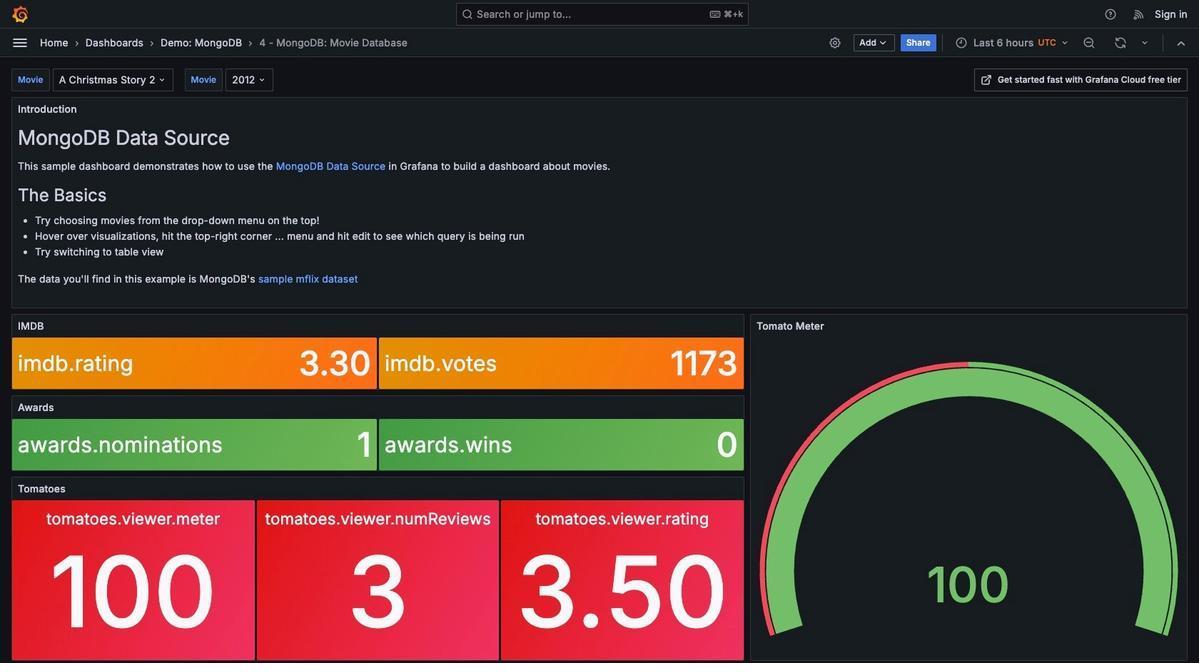 Task type: locate. For each thing, give the bounding box(es) containing it.
news image
[[1134, 7, 1146, 20]]

open menu image
[[11, 34, 29, 51]]

grafana image
[[11, 5, 29, 22]]



Task type: vqa. For each thing, say whether or not it's contained in the screenshot.
"Enter variable value" text field
no



Task type: describe. For each thing, give the bounding box(es) containing it.
dashboard settings image
[[829, 36, 842, 49]]

zoom out time range image
[[1084, 36, 1096, 49]]

refresh dashboard image
[[1115, 36, 1128, 49]]

auto refresh turned off. choose refresh time interval image
[[1140, 37, 1151, 48]]

help image
[[1105, 7, 1118, 20]]



